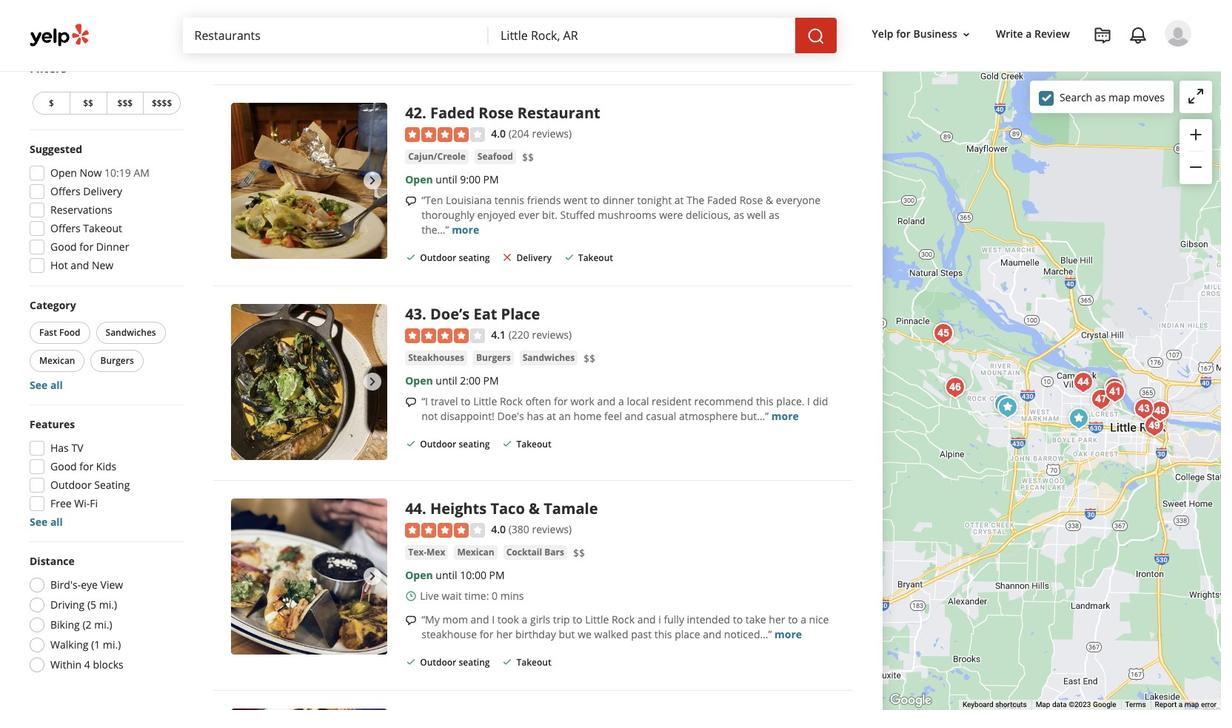 Task type: vqa. For each thing, say whether or not it's contained in the screenshot.
Takeout associated with the rightmost 16 checkmark v2 icon
yes



Task type: locate. For each thing, give the bounding box(es) containing it.
red moon tavern image
[[928, 319, 958, 348]]

atmosphere
[[679, 410, 738, 424]]

16 checkmark v2 image down 16 speech v2 image
[[405, 657, 417, 669]]

takeout
[[83, 221, 122, 235], [578, 252, 613, 265], [517, 438, 551, 451], [517, 657, 551, 670]]

16 speech v2 image left "ten
[[405, 196, 417, 207]]

for inside "i travel to little rock often for work and a local resident recommend this place. i did not disappoint! doe's has at an home feel and casual  atmosphere but…"
[[554, 395, 568, 409]]

2 next image from the top
[[364, 568, 382, 586]]

(2
[[82, 618, 92, 632]]

2 reviews) from the top
[[532, 328, 572, 342]]

for right yelp at the right
[[896, 27, 911, 41]]

0 vertical spatial 4 star rating image
[[405, 128, 485, 142]]

faded up delicious,
[[707, 193, 737, 208]]

and left i
[[637, 613, 656, 627]]

faded right the 42
[[430, 103, 475, 123]]

1 until from the top
[[436, 173, 457, 187]]

slideshow element
[[231, 103, 387, 259], [231, 304, 387, 461], [231, 499, 387, 655]]

delivery down open now 10:19 am
[[83, 184, 122, 198]]

0 vertical spatial all
[[50, 378, 63, 392]]

and down local
[[625, 410, 643, 424]]

burgers link
[[473, 351, 514, 366]]

1 reviews) from the top
[[532, 127, 572, 141]]

all down free
[[50, 515, 63, 530]]

walking
[[50, 638, 88, 652]]

bars
[[545, 547, 564, 559]]

pm right 2:00
[[483, 374, 499, 388]]

3 . from the top
[[422, 499, 426, 519]]

until
[[436, 173, 457, 187], [436, 374, 457, 388], [436, 569, 457, 583]]

reviews) for place
[[532, 328, 572, 342]]

rose up well
[[740, 193, 763, 208]]

until up wait
[[436, 569, 457, 583]]

fast
[[39, 327, 57, 339]]

0 horizontal spatial i
[[492, 613, 495, 627]]

see up distance
[[30, 515, 48, 530]]

pm for rose
[[483, 173, 499, 187]]

search as map moves
[[1060, 90, 1165, 104]]

1 horizontal spatial &
[[766, 193, 773, 208]]

1 vertical spatial see
[[30, 515, 48, 530]]

16 speech v2 image left the "i
[[405, 397, 417, 409]]

mi.) right (5
[[99, 598, 117, 612]]

group containing features
[[25, 418, 184, 530]]

offers for offers delivery
[[50, 184, 80, 198]]

$
[[49, 97, 54, 110]]

$$ for 43 . doe's eat place
[[584, 352, 596, 366]]

1 horizontal spatial burgers
[[476, 352, 511, 364]]

and up feel
[[597, 395, 616, 409]]

seating down disappoint!
[[459, 438, 490, 451]]

1 vertical spatial 16 speech v2 image
[[405, 397, 417, 409]]

a inside "i travel to little rock often for work and a local resident recommend this place. i did not disappoint! doe's has at an home feel and casual  atmosphere but…"
[[618, 395, 624, 409]]

past
[[631, 628, 652, 642]]

44
[[405, 499, 422, 519]]

next image for 44 . heights taco & tamale
[[364, 568, 382, 586]]

1 vertical spatial this
[[654, 628, 672, 642]]

1 offers from the top
[[50, 184, 80, 198]]

moves
[[1133, 90, 1165, 104]]

see all button
[[30, 378, 63, 392], [30, 515, 63, 530]]

reviews)
[[532, 127, 572, 141], [532, 328, 572, 342], [532, 523, 572, 537]]

16 speech v2 image
[[405, 196, 417, 207], [405, 397, 417, 409]]

open now 10:19 am
[[50, 166, 150, 180]]

her
[[769, 613, 785, 627], [496, 628, 513, 642]]

2 see all from the top
[[30, 515, 63, 530]]

terms
[[1125, 701, 1146, 710]]

eye
[[81, 578, 98, 592]]

1 horizontal spatial delivery
[[517, 252, 552, 265]]

4.0 (380 reviews)
[[491, 523, 572, 537]]

2 all from the top
[[50, 515, 63, 530]]

4 star rating image for faded rose restaurant
[[405, 128, 485, 142]]

1 vertical spatial .
[[422, 304, 426, 324]]

1 vertical spatial good
[[50, 460, 77, 474]]

option group
[[25, 555, 184, 678]]

open for 44
[[405, 569, 433, 583]]

0 horizontal spatial rose
[[479, 103, 514, 123]]

0 horizontal spatial at
[[547, 410, 556, 424]]

pm up '0' at left
[[489, 569, 505, 583]]

3 slideshow element from the top
[[231, 499, 387, 655]]

write a review link
[[990, 21, 1076, 48]]

for up an
[[554, 395, 568, 409]]

4.0 for rose
[[491, 127, 506, 141]]

16 clock v2 image
[[405, 591, 417, 603]]

1 horizontal spatial rose
[[740, 193, 763, 208]]

0 vertical spatial mi.)
[[99, 598, 117, 612]]

seating
[[94, 478, 130, 492]]

1 horizontal spatial sandwiches
[[523, 352, 575, 364]]

did
[[813, 395, 828, 409]]

outdoor down steakhouse
[[420, 657, 456, 670]]

2 none field from the left
[[489, 18, 795, 53]]

sandwiches right the food
[[106, 327, 156, 339]]

open up the "i
[[405, 374, 433, 388]]

to up disappoint!
[[461, 395, 471, 409]]

& up 4.0 (380 reviews)
[[529, 499, 540, 519]]

i inside "i travel to little rock often for work and a local resident recommend this place. i did not disappoint! doe's has at an home feel and casual  atmosphere but…"
[[807, 395, 810, 409]]

reviews) up sandwiches link
[[532, 328, 572, 342]]

. for 43
[[422, 304, 426, 324]]

see all up features
[[30, 378, 63, 392]]

0 horizontal spatial this
[[654, 628, 672, 642]]

and right hot at the left
[[71, 258, 89, 273]]

see all
[[30, 378, 63, 392], [30, 515, 63, 530]]

2 slideshow element from the top
[[231, 304, 387, 461]]

0 vertical spatial see
[[30, 378, 48, 392]]

2 see from the top
[[30, 515, 48, 530]]

open down suggested
[[50, 166, 77, 180]]

sandwiches
[[106, 327, 156, 339], [523, 352, 575, 364]]

0 vertical spatial little
[[473, 395, 497, 409]]

as left well
[[734, 208, 744, 222]]

1 vertical spatial next image
[[364, 568, 382, 586]]

1 slideshow element from the top
[[231, 103, 387, 259]]

biking
[[50, 618, 80, 632]]

4 seating from the top
[[459, 657, 490, 670]]

for inside "my mom and i took a girls trip to little rock and i fully intended to take her to a nice steakhouse for her birthday but we walked past this place and noticed…"
[[480, 628, 494, 642]]

4.0 left (204
[[491, 127, 506, 141]]

None field
[[183, 18, 489, 53], [489, 18, 795, 53]]

see all button for category
[[30, 378, 63, 392]]

delivery right 16 close v2 icon
[[517, 252, 552, 265]]

1 vertical spatial previous image
[[237, 568, 255, 586]]

rock up doe's
[[500, 395, 523, 409]]

0 vertical spatial see all button
[[30, 378, 63, 392]]

1 vertical spatial 4.0
[[491, 523, 506, 537]]

1 vertical spatial all
[[50, 515, 63, 530]]

0 vertical spatial .
[[422, 103, 426, 123]]

1 vertical spatial sandwiches button
[[520, 351, 578, 366]]

4 star rating image up mex
[[405, 524, 485, 539]]

0 vertical spatial slideshow element
[[231, 103, 387, 259]]

16 speech v2 image for 43
[[405, 397, 417, 409]]

see all button up features
[[30, 378, 63, 392]]

4 star rating image
[[405, 128, 485, 142], [405, 524, 485, 539]]

mexican button
[[30, 350, 85, 373], [454, 546, 497, 561]]

i left did
[[807, 395, 810, 409]]

more for "ten louisiana tennis friends went to dinner tonight at the faded rose & everyone thoroughly enjoyed ever bit.  stuffed mushrooms were delicious, as well as the…"
[[452, 223, 479, 237]]

0 horizontal spatial mexican button
[[30, 350, 85, 373]]

rock up walked
[[612, 613, 635, 627]]

this up but…"
[[756, 395, 774, 409]]

2 vertical spatial pm
[[489, 569, 505, 583]]

1 see all button from the top
[[30, 378, 63, 392]]

zoom in image
[[1187, 126, 1205, 143]]

16 speech v2 image
[[405, 615, 417, 627]]

1 horizontal spatial 16 checkmark v2 image
[[502, 438, 514, 450]]

takeout up dinner
[[83, 221, 122, 235]]

rose inside "ten louisiana tennis friends went to dinner tonight at the faded rose & everyone thoroughly enjoyed ever bit.  stuffed mushrooms were delicious, as well as the…"
[[740, 193, 763, 208]]

a
[[1026, 27, 1032, 41], [618, 395, 624, 409], [522, 613, 528, 627], [801, 613, 806, 627], [1179, 701, 1183, 710]]

3 until from the top
[[436, 569, 457, 583]]

0 horizontal spatial sandwiches
[[106, 327, 156, 339]]

for
[[896, 27, 911, 41], [79, 240, 93, 254], [554, 395, 568, 409], [79, 460, 93, 474], [480, 628, 494, 642]]

1 horizontal spatial rock
[[612, 613, 635, 627]]

1 . from the top
[[422, 103, 426, 123]]

everyone
[[776, 193, 821, 208]]

0 horizontal spatial map
[[1109, 90, 1130, 104]]

tv
[[71, 441, 83, 455]]

place
[[675, 628, 700, 642]]

until left 9:00
[[436, 173, 457, 187]]

0 vertical spatial sandwiches
[[106, 327, 156, 339]]

1 horizontal spatial as
[[769, 208, 780, 222]]

offers for offers takeout
[[50, 221, 80, 235]]

1 horizontal spatial mexican button
[[454, 546, 497, 561]]

good up hot at the left
[[50, 240, 77, 254]]

reviews) for &
[[532, 523, 572, 537]]

2 4 star rating image from the top
[[405, 524, 485, 539]]

wright's bbq image
[[1100, 377, 1130, 407]]

more for "my mom and i took a girls trip to little rock and i fully intended to take her to a nice steakhouse for her birthday but we walked past this place and noticed…"
[[775, 628, 802, 642]]

1 see from the top
[[30, 378, 48, 392]]

0 horizontal spatial faded
[[430, 103, 475, 123]]

1 vertical spatial mexican button
[[454, 546, 497, 561]]

& up well
[[766, 193, 773, 208]]

1 vertical spatial pm
[[483, 374, 499, 388]]

see for features
[[30, 515, 48, 530]]

group
[[1180, 119, 1212, 184], [25, 142, 184, 278], [27, 298, 184, 393], [25, 418, 184, 530]]

has tv
[[50, 441, 83, 455]]

faded rose restaurant image
[[1099, 374, 1129, 403]]

1 horizontal spatial at
[[675, 193, 684, 208]]

previous image
[[237, 172, 255, 190], [237, 568, 255, 586]]

$$ for 44 . heights taco & tamale
[[573, 547, 585, 561]]

open until 9:00 pm
[[405, 173, 499, 187]]

4 star rating image up cajun/creole
[[405, 128, 485, 142]]

2 horizontal spatial as
[[1095, 90, 1106, 104]]

16 checkmark v2 image
[[405, 252, 417, 264], [405, 657, 417, 669], [502, 657, 514, 669]]

0 vertical spatial mexican button
[[30, 350, 85, 373]]

blocks
[[93, 658, 123, 672]]

0 vertical spatial next image
[[364, 373, 382, 391]]

map left moves
[[1109, 90, 1130, 104]]

live wait time: 0 mins
[[420, 590, 524, 604]]

2 previous image from the top
[[237, 568, 255, 586]]

1 4 star rating image from the top
[[405, 128, 485, 142]]

3 reviews) from the top
[[532, 523, 572, 537]]

rose up (204
[[479, 103, 514, 123]]

0 vertical spatial offers
[[50, 184, 80, 198]]

0 vertical spatial until
[[436, 173, 457, 187]]

1 vertical spatial mi.)
[[94, 618, 112, 632]]

open up "ten
[[405, 173, 433, 187]]

1 vertical spatial 4 star rating image
[[405, 524, 485, 539]]

sandwiches button down 4.1 (220 reviews) in the left top of the page
[[520, 351, 578, 366]]

mins
[[500, 590, 524, 604]]

open until 10:00 pm
[[405, 569, 505, 583]]

2 good from the top
[[50, 460, 77, 474]]

offers up reservations
[[50, 184, 80, 198]]

at
[[675, 193, 684, 208], [547, 410, 556, 424]]

0 vertical spatial map
[[1109, 90, 1130, 104]]

1 16 speech v2 image from the top
[[405, 196, 417, 207]]

map
[[1109, 90, 1130, 104], [1185, 701, 1199, 710]]

has
[[527, 410, 544, 424]]

all
[[50, 378, 63, 392], [50, 515, 63, 530]]

2 outdoor seating from the top
[[420, 252, 490, 265]]

open
[[50, 166, 77, 180], [405, 173, 433, 187], [405, 374, 433, 388], [405, 569, 433, 583]]

16 checkmark v2 image for delivery
[[405, 252, 417, 264]]

mi.) for driving (5 mi.)
[[99, 598, 117, 612]]

little up we
[[585, 613, 609, 627]]

1 vertical spatial rock
[[612, 613, 635, 627]]

little inside "i travel to little rock often for work and a local resident recommend this place. i did not disappoint! doe's has at an home feel and casual  atmosphere but…"
[[473, 395, 497, 409]]

all up features
[[50, 378, 63, 392]]

reviews) up bars
[[532, 523, 572, 537]]

outdoor down not
[[420, 438, 456, 451]]

0 vertical spatial good
[[50, 240, 77, 254]]

her down took
[[496, 628, 513, 642]]

slideshow element for 42
[[231, 103, 387, 259]]

offers down reservations
[[50, 221, 80, 235]]

pm right 9:00
[[483, 173, 499, 187]]

yelp for business button
[[866, 21, 978, 48]]

0 vertical spatial reviews)
[[532, 127, 572, 141]]

little up disappoint!
[[473, 395, 497, 409]]

1 vertical spatial little
[[585, 613, 609, 627]]

seating down steakhouse
[[459, 657, 490, 670]]

yaya's euro bistro image
[[940, 373, 970, 402]]

0 vertical spatial 4.0
[[491, 127, 506, 141]]

2 seating from the top
[[459, 252, 490, 265]]

pm for eat
[[483, 374, 499, 388]]

takeout down stuffed at the left of page
[[578, 252, 613, 265]]

as right well
[[769, 208, 780, 222]]

see all button for features
[[30, 515, 63, 530]]

this inside "i travel to little rock often for work and a local resident recommend this place. i did not disappoint! doe's has at an home feel and casual  atmosphere but…"
[[756, 395, 774, 409]]

1 vertical spatial reviews)
[[532, 328, 572, 342]]

1 good from the top
[[50, 240, 77, 254]]

0 vertical spatial rock
[[500, 395, 523, 409]]

& inside "ten louisiana tennis friends went to dinner tonight at the faded rose & everyone thoroughly enjoyed ever bit.  stuffed mushrooms were delicious, as well as the…"
[[766, 193, 773, 208]]

1 vertical spatial at
[[547, 410, 556, 424]]

we
[[578, 628, 592, 642]]

1 4.0 from the top
[[491, 127, 506, 141]]

outdoor seating
[[420, 42, 490, 55], [420, 252, 490, 265], [420, 438, 490, 451], [420, 657, 490, 670]]

pm
[[483, 173, 499, 187], [483, 374, 499, 388], [489, 569, 505, 583]]

steakhouse
[[422, 628, 477, 642]]

see up features
[[30, 378, 48, 392]]

1 vertical spatial until
[[436, 374, 457, 388]]

0 vertical spatial previous image
[[237, 172, 255, 190]]

reviews) down restaurant
[[532, 127, 572, 141]]

for inside button
[[896, 27, 911, 41]]

mi.) for walking (1 mi.)
[[103, 638, 121, 652]]

1 vertical spatial map
[[1185, 701, 1199, 710]]

1 next image from the top
[[364, 373, 382, 391]]

see all button down free
[[30, 515, 63, 530]]

2 . from the top
[[422, 304, 426, 324]]

16 checkmark v2 image for takeout
[[405, 657, 417, 669]]

this down i
[[654, 628, 672, 642]]

features
[[30, 418, 75, 432]]

1 horizontal spatial this
[[756, 395, 774, 409]]

tex-
[[408, 547, 427, 559]]

birthday
[[515, 628, 556, 642]]

mexican up 10:00
[[457, 547, 494, 559]]

1 vertical spatial delivery
[[517, 252, 552, 265]]

1 see all from the top
[[30, 378, 63, 392]]

0 vertical spatial see all
[[30, 378, 63, 392]]

1 all from the top
[[50, 378, 63, 392]]

seating left 16 close v2 icon
[[459, 252, 490, 265]]

0 horizontal spatial burgers
[[100, 355, 134, 367]]

16 close v2 image
[[502, 252, 514, 264]]

offers
[[50, 184, 80, 198], [50, 221, 80, 235]]

16 checkmark v2 image
[[563, 252, 575, 264], [405, 438, 417, 450], [502, 438, 514, 450]]

none field 'things to do, nail salons, plumbers'
[[183, 18, 489, 53]]

data
[[1052, 701, 1067, 710]]

2 vertical spatial slideshow element
[[231, 499, 387, 655]]

to right went
[[590, 193, 600, 208]]

tonight
[[637, 193, 672, 208]]

. for 42
[[422, 103, 426, 123]]

mexican down the fast food button
[[39, 355, 75, 367]]

more
[[455, 13, 482, 27], [452, 223, 479, 237], [771, 410, 799, 424], [775, 628, 802, 642]]

option group containing distance
[[25, 555, 184, 678]]

. left heights
[[422, 499, 426, 519]]

good down has tv
[[50, 460, 77, 474]]

a right write
[[1026, 27, 1032, 41]]

as
[[1095, 90, 1106, 104], [734, 208, 744, 222], [769, 208, 780, 222]]

map for moves
[[1109, 90, 1130, 104]]

2 see all button from the top
[[30, 515, 63, 530]]

1 vertical spatial see all button
[[30, 515, 63, 530]]

1 vertical spatial &
[[529, 499, 540, 519]]

burgers inside burgers "link"
[[476, 352, 511, 364]]

1 none field from the left
[[183, 18, 489, 53]]

$$ down 4.0 (204 reviews) at the top of page
[[522, 151, 534, 165]]

expand map image
[[1187, 87, 1205, 105]]

a left local
[[618, 395, 624, 409]]

. left doe's
[[422, 304, 426, 324]]

reservations
[[50, 203, 112, 217]]

0 vertical spatial &
[[766, 193, 773, 208]]

mi.) right (2 on the left
[[94, 618, 112, 632]]

1 vertical spatial rose
[[740, 193, 763, 208]]

$$ inside $$ button
[[83, 97, 93, 110]]

for down the offers takeout
[[79, 240, 93, 254]]

seafood link
[[475, 150, 516, 165]]

new
[[92, 258, 114, 273]]

burgers
[[476, 352, 511, 364], [100, 355, 134, 367]]

2 vertical spatial reviews)
[[532, 523, 572, 537]]

&
[[766, 193, 773, 208], [529, 499, 540, 519]]

2 until from the top
[[436, 374, 457, 388]]

pm for taco
[[489, 569, 505, 583]]

4.1
[[491, 328, 506, 342]]

16 checkmark v2 image down doe's
[[502, 438, 514, 450]]

2 vertical spatial until
[[436, 569, 457, 583]]

error
[[1201, 701, 1217, 710]]

16 checkmark v2 image up 44
[[405, 438, 417, 450]]

1 seating from the top
[[459, 42, 490, 55]]

outdoor up 'free wi-fi'
[[50, 478, 92, 492]]

1 vertical spatial sandwiches
[[523, 352, 575, 364]]

see all down free
[[30, 515, 63, 530]]

burgers for burgers button to the right
[[476, 352, 511, 364]]

mushrooms
[[598, 208, 657, 222]]

slideshow element for 43
[[231, 304, 387, 461]]

1 vertical spatial see all
[[30, 515, 63, 530]]

1 vertical spatial faded
[[707, 193, 737, 208]]

. up cajun/creole
[[422, 103, 426, 123]]

friends
[[527, 193, 561, 208]]

for up outdoor seating
[[79, 460, 93, 474]]

0 vertical spatial delivery
[[83, 184, 122, 198]]

1 horizontal spatial little
[[585, 613, 609, 627]]

for right steakhouse
[[480, 628, 494, 642]]

0 vertical spatial i
[[807, 395, 810, 409]]

but
[[559, 628, 575, 642]]

2 4.0 from the top
[[491, 523, 506, 537]]

1 previous image from the top
[[237, 172, 255, 190]]

44 . heights taco & tamale
[[405, 499, 598, 519]]

sandwiches link
[[520, 351, 578, 366]]

at left the
[[675, 193, 684, 208]]

4.0
[[491, 127, 506, 141], [491, 523, 506, 537]]

burgers inside group
[[100, 355, 134, 367]]

1 vertical spatial slideshow element
[[231, 304, 387, 461]]

until for heights
[[436, 569, 457, 583]]

0 vertical spatial pm
[[483, 173, 499, 187]]

1 horizontal spatial map
[[1185, 701, 1199, 710]]

next image
[[364, 373, 382, 391], [364, 568, 382, 586]]

tex-mex
[[408, 547, 445, 559]]

to right trip on the left
[[573, 613, 583, 627]]

nice
[[809, 613, 829, 627]]

suggested
[[30, 142, 82, 156]]

1 horizontal spatial i
[[807, 395, 810, 409]]

mexican button down the fast food button
[[30, 350, 85, 373]]

42
[[405, 103, 422, 123]]

0 vertical spatial sandwiches button
[[96, 322, 166, 344]]

(380
[[509, 523, 529, 537]]

mi.) right (1
[[103, 638, 121, 652]]

4.0 left (380
[[491, 523, 506, 537]]

2 16 speech v2 image from the top
[[405, 397, 417, 409]]

1 vertical spatial offers
[[50, 221, 80, 235]]

2 offers from the top
[[50, 221, 80, 235]]

0 vertical spatial at
[[675, 193, 684, 208]]

1 vertical spatial i
[[492, 613, 495, 627]]

i left took
[[492, 613, 495, 627]]

1 horizontal spatial mexican
[[457, 547, 494, 559]]

10:19
[[104, 166, 131, 180]]

0 vertical spatial her
[[769, 613, 785, 627]]

google image
[[887, 692, 936, 711]]

driving (5 mi.)
[[50, 598, 117, 612]]

$$ right bars
[[573, 547, 585, 561]]

$$ right sandwiches link
[[584, 352, 596, 366]]

None search field
[[183, 18, 837, 53]]

0 vertical spatial this
[[756, 395, 774, 409]]

doe's eat place link
[[430, 304, 540, 324]]

©2023
[[1069, 701, 1091, 710]]

recommend
[[694, 395, 753, 409]]

mi.)
[[99, 598, 117, 612], [94, 618, 112, 632], [103, 638, 121, 652]]



Task type: describe. For each thing, give the bounding box(es) containing it.
open until 2:00 pm
[[405, 374, 499, 388]]

travel
[[431, 395, 458, 409]]

the…"
[[422, 223, 449, 237]]

good for good for dinner
[[50, 240, 77, 254]]

0 horizontal spatial sandwiches button
[[96, 322, 166, 344]]

cocktail bars button
[[503, 546, 567, 561]]

little inside "my mom and i took a girls trip to little rock and i fully intended to take her to a nice steakhouse for her birthday but we walked past this place and noticed…"
[[585, 613, 609, 627]]

until for faded
[[436, 173, 457, 187]]

$ button
[[33, 92, 69, 115]]

hot and new
[[50, 258, 114, 273]]

search
[[1060, 90, 1092, 104]]

heights taco & tamale link
[[430, 499, 598, 519]]

kids
[[96, 460, 116, 474]]

see all for features
[[30, 515, 63, 530]]

malibu cafe image
[[1140, 400, 1170, 430]]

42 . faded rose restaurant
[[405, 103, 600, 123]]

cajun/creole
[[408, 151, 466, 163]]

0 horizontal spatial burgers button
[[91, 350, 144, 373]]

report a map error link
[[1155, 701, 1217, 710]]

and down intended
[[703, 628, 721, 642]]

takeout down birthday
[[517, 657, 551, 670]]

often
[[526, 395, 551, 409]]

until for doe's
[[436, 374, 457, 388]]

2 horizontal spatial 16 checkmark v2 image
[[563, 252, 575, 264]]

more link for "i travel to little rock often for work and a local resident recommend this place. i did not disappoint! doe's has at an home feel and casual  atmosphere but…"
[[771, 410, 799, 424]]

see all for category
[[30, 378, 63, 392]]

outdoor up the 42
[[420, 42, 456, 55]]

bit.
[[542, 208, 558, 222]]

trip
[[553, 613, 570, 627]]

0 vertical spatial rose
[[479, 103, 514, 123]]

i inside "my mom and i took a girls trip to little rock and i fully intended to take her to a nice steakhouse for her birthday but we walked past this place and noticed…"
[[492, 613, 495, 627]]

faded inside "ten louisiana tennis friends went to dinner tonight at the faded rose & everyone thoroughly enjoyed ever bit.  stuffed mushrooms were delicious, as well as the…"
[[707, 193, 737, 208]]

next image
[[364, 172, 382, 190]]

4 star rating image for heights taco & tamale
[[405, 524, 485, 539]]

outdoor down the…"
[[420, 252, 456, 265]]

all for category
[[50, 378, 63, 392]]

open inside group
[[50, 166, 77, 180]]

search image
[[807, 27, 825, 45]]

place.
[[776, 395, 805, 409]]

eat
[[474, 304, 497, 324]]

$$$
[[117, 97, 133, 110]]

none field address, neighborhood, city, state or zip
[[489, 18, 795, 53]]

rock inside "my mom and i took a girls trip to little rock and i fully intended to take her to a nice steakhouse for her birthday but we walked past this place and noticed…"
[[612, 613, 635, 627]]

next image for 43 . doe's eat place
[[364, 373, 382, 391]]

1 vertical spatial mexican
[[457, 547, 494, 559]]

wi-
[[74, 497, 90, 511]]

a left nice
[[801, 613, 806, 627]]

map data ©2023 google
[[1036, 701, 1116, 710]]

map region
[[762, 52, 1221, 711]]

. for 44
[[422, 499, 426, 519]]

1 horizontal spatial her
[[769, 613, 785, 627]]

doe's
[[430, 304, 470, 324]]

group containing suggested
[[25, 142, 184, 278]]

cajun/creole link
[[405, 150, 469, 165]]

bird's-
[[50, 578, 81, 592]]

ever
[[518, 208, 539, 222]]

for for kids
[[79, 460, 93, 474]]

1 outdoor seating from the top
[[420, 42, 490, 55]]

3 outdoor seating from the top
[[420, 438, 490, 451]]

seafood button
[[475, 150, 516, 165]]

feel
[[604, 410, 622, 424]]

group containing category
[[27, 298, 184, 393]]

burgers for the left burgers button
[[100, 355, 134, 367]]

mom
[[442, 613, 468, 627]]

(5
[[87, 598, 96, 612]]

kendall p. image
[[1165, 20, 1192, 47]]

keyboard shortcuts
[[963, 701, 1027, 710]]

dinner
[[603, 193, 635, 208]]

0 vertical spatial mexican
[[39, 355, 75, 367]]

and inside group
[[71, 258, 89, 273]]

noticed…"
[[724, 628, 772, 642]]

cocktail bars
[[506, 547, 564, 559]]

4.1 (220 reviews)
[[491, 328, 572, 342]]

intended
[[687, 613, 730, 627]]

see for category
[[30, 378, 48, 392]]

previous image for 44
[[237, 568, 255, 586]]

mockingbird bar & tacos image
[[1139, 411, 1169, 441]]

i
[[659, 613, 661, 627]]

reviews) for restaurant
[[532, 127, 572, 141]]

map for error
[[1185, 701, 1199, 710]]

$$$ button
[[106, 92, 143, 115]]

to left nice
[[788, 613, 798, 627]]

place
[[501, 304, 540, 324]]

16 chevron down v2 image
[[960, 29, 972, 40]]

0 horizontal spatial &
[[529, 499, 540, 519]]

open for 43
[[405, 374, 433, 388]]

kemuri image
[[1086, 385, 1116, 414]]

girls
[[530, 613, 550, 627]]

tex-mex link
[[405, 546, 448, 561]]

43 . doe's eat place
[[405, 304, 540, 324]]

4.1 star rating image
[[405, 329, 485, 344]]

and down time:
[[471, 613, 489, 627]]

cocktail
[[506, 547, 542, 559]]

yelp for business
[[872, 27, 957, 41]]

slideshow element for 44
[[231, 499, 387, 655]]

all for features
[[50, 515, 63, 530]]

casual
[[646, 410, 676, 424]]

more for "i travel to little rock often for work and a local resident recommend this place. i did not disappoint! doe's has at an home feel and casual  atmosphere but…"
[[771, 410, 799, 424]]

driving
[[50, 598, 85, 612]]

food
[[59, 327, 80, 339]]

took
[[497, 613, 519, 627]]

a right report
[[1179, 701, 1183, 710]]

wait
[[442, 590, 462, 604]]

4 outdoor seating from the top
[[420, 657, 490, 670]]

to inside "ten louisiana tennis friends went to dinner tonight at the faded rose & everyone thoroughly enjoyed ever bit.  stuffed mushrooms were delicious, as well as the…"
[[590, 193, 600, 208]]

stuffed
[[560, 208, 595, 222]]

biking (2 mi.)
[[50, 618, 112, 632]]

heights
[[430, 499, 487, 519]]

0 horizontal spatial 16 checkmark v2 image
[[405, 438, 417, 450]]

a left girls
[[522, 613, 528, 627]]

free
[[50, 497, 72, 511]]

keyboard shortcuts button
[[963, 701, 1027, 711]]

terms link
[[1125, 701, 1146, 710]]

"i travel to little rock often for work and a local resident recommend this place. i did not disappoint! doe's has at an home feel and casual  atmosphere but…"
[[422, 395, 828, 424]]

$$ button
[[69, 92, 106, 115]]

the
[[687, 193, 705, 208]]

16 checkmark v2 image down took
[[502, 657, 514, 669]]

takeout down the 'has'
[[517, 438, 551, 451]]

faded rose restaurant link
[[430, 103, 600, 123]]

previous image for 42
[[237, 172, 255, 190]]

heights taco & tamale image
[[1068, 368, 1098, 397]]

local
[[627, 395, 649, 409]]

for for business
[[896, 27, 911, 41]]

good for good for kids
[[50, 460, 77, 474]]

take
[[746, 613, 766, 627]]

"i
[[422, 395, 428, 409]]

3 seating from the top
[[459, 438, 490, 451]]

louisiana
[[446, 193, 492, 208]]

more link for "ten louisiana tennis friends went to dinner tonight at the faded rose & everyone thoroughly enjoyed ever bit.  stuffed mushrooms were delicious, as well as the…"
[[452, 223, 479, 237]]

notifications image
[[1129, 27, 1147, 44]]

keyboard
[[963, 701, 994, 710]]

mex
[[427, 547, 445, 559]]

mi.) for biking (2 mi.)
[[94, 618, 112, 632]]

doe's eat place image
[[1129, 394, 1159, 424]]

disappoint!
[[441, 410, 495, 424]]

zoom out image
[[1187, 159, 1205, 176]]

previous image
[[237, 373, 255, 391]]

user actions element
[[860, 19, 1212, 110]]

projects image
[[1094, 27, 1112, 44]]

$$ for 42 . faded rose restaurant
[[522, 151, 534, 165]]

1 horizontal spatial sandwiches button
[[520, 351, 578, 366]]

4.0 for taco
[[491, 523, 506, 537]]

0
[[492, 590, 498, 604]]

yelp
[[872, 27, 894, 41]]

for for dinner
[[79, 240, 93, 254]]

at inside "ten louisiana tennis friends went to dinner tonight at the faded rose & everyone thoroughly enjoyed ever bit.  stuffed mushrooms were delicious, as well as the…"
[[675, 193, 684, 208]]

delivery inside group
[[83, 184, 122, 198]]

shortcuts
[[995, 701, 1027, 710]]

an
[[559, 410, 571, 424]]

to up noticed…"
[[733, 613, 743, 627]]

work
[[571, 395, 595, 409]]

went
[[564, 193, 587, 208]]

mcalister's deli image
[[993, 393, 1022, 422]]

report a map error
[[1155, 701, 1217, 710]]

mexican link
[[454, 546, 497, 561]]

at inside "i travel to little rock often for work and a local resident recommend this place. i did not disappoint! doe's has at an home feel and casual  atmosphere but…"
[[547, 410, 556, 424]]

free wi-fi
[[50, 497, 98, 511]]

address, neighborhood, city, state or zip text field
[[489, 18, 795, 53]]

to inside "i travel to little rock often for work and a local resident recommend this place. i did not disappoint! doe's has at an home feel and casual  atmosphere but…"
[[461, 395, 471, 409]]

rock inside "i travel to little rock often for work and a local resident recommend this place. i did not disappoint! doe's has at an home feel and casual  atmosphere but…"
[[500, 395, 523, 409]]

1 horizontal spatial burgers button
[[473, 351, 514, 366]]

map
[[1036, 701, 1050, 710]]

has
[[50, 441, 69, 455]]

0 horizontal spatial as
[[734, 208, 744, 222]]

bird's-eye view
[[50, 578, 123, 592]]

dairy queen grill & chill image
[[1064, 404, 1094, 434]]

more link for "my mom and i took a girls trip to little rock and i fully intended to take her to a nice steakhouse for her birthday but we walked past this place and noticed…"
[[775, 628, 802, 642]]

firehouse subs image
[[989, 390, 1019, 420]]

16 speech v2 image for 42
[[405, 196, 417, 207]]

0 vertical spatial faded
[[430, 103, 475, 123]]

1 vertical spatial her
[[496, 628, 513, 642]]

open for 42
[[405, 173, 433, 187]]

cajun/creole button
[[405, 150, 469, 165]]

were
[[659, 208, 683, 222]]

gus's world famous fried chicken - little rock image
[[1145, 397, 1175, 426]]

43
[[405, 304, 422, 324]]

restaurant
[[518, 103, 600, 123]]

tamale
[[544, 499, 598, 519]]

this inside "my mom and i took a girls trip to little rock and i fully intended to take her to a nice steakhouse for her birthday but we walked past this place and noticed…"
[[654, 628, 672, 642]]

thoroughly
[[422, 208, 475, 222]]

business
[[913, 27, 957, 41]]

things to do, nail salons, plumbers text field
[[183, 18, 489, 53]]



